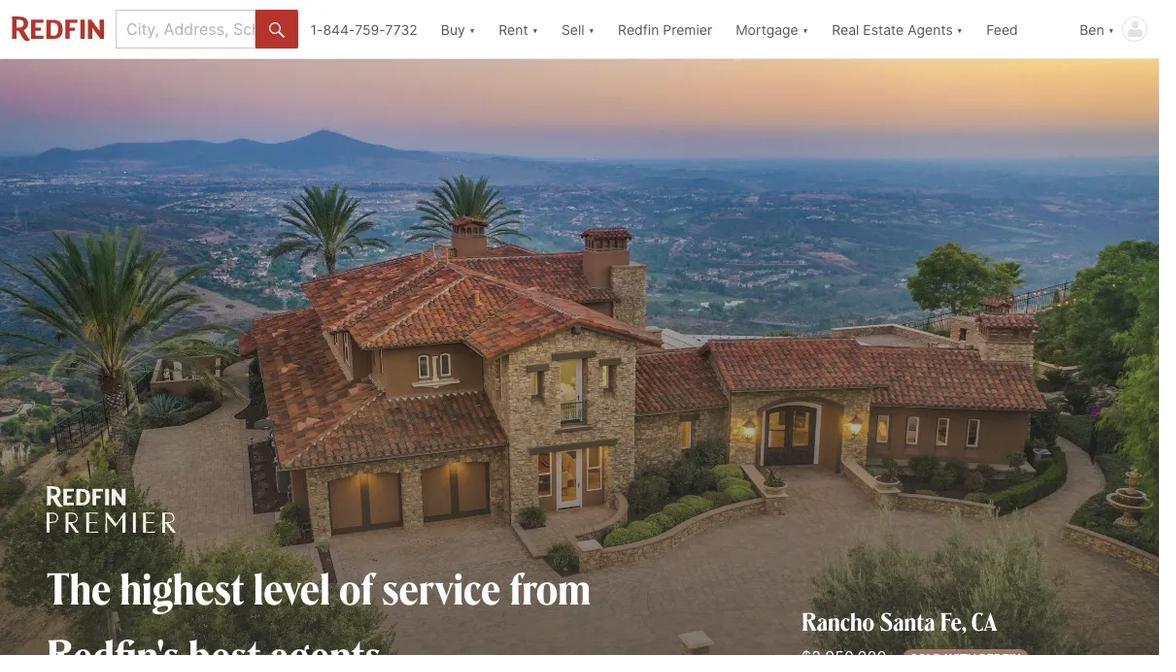 Task type: describe. For each thing, give the bounding box(es) containing it.
rent
[[499, 21, 528, 37]]

▾ for rent ▾
[[532, 21, 538, 37]]

City, Address, School, Agent, ZIP search field
[[116, 10, 256, 49]]

redfin's
[[47, 627, 180, 656]]

highest
[[120, 560, 244, 617]]

fe,
[[940, 606, 966, 638]]

mortgage ▾ button
[[736, 0, 808, 58]]

844-
[[323, 21, 355, 37]]

the
[[47, 560, 111, 617]]

mortgage ▾ button
[[724, 0, 820, 58]]

ben
[[1080, 21, 1104, 37]]

rent ▾ button
[[487, 0, 550, 58]]

feed
[[986, 21, 1018, 37]]

1-844-759-7732 link
[[310, 21, 418, 37]]

agents
[[908, 21, 953, 37]]

7732
[[385, 21, 418, 37]]

the highest level of service from redfin's best agents
[[47, 560, 591, 656]]

1-844-759-7732
[[310, 21, 418, 37]]

ben ▾
[[1080, 21, 1114, 37]]

▾ for sell ▾
[[588, 21, 595, 37]]

5 ▾ from the left
[[957, 21, 963, 37]]

▾ for ben ▾
[[1108, 21, 1114, 37]]

1-
[[310, 21, 323, 37]]

real estate agents ▾ link
[[832, 0, 963, 58]]



Task type: locate. For each thing, give the bounding box(es) containing it.
submit search image
[[270, 22, 285, 38]]

▾ right rent
[[532, 21, 538, 37]]

agents
[[269, 627, 381, 656]]

premier
[[663, 21, 712, 37]]

sell ▾
[[561, 21, 595, 37]]

service
[[382, 560, 501, 617]]

buy
[[441, 21, 465, 37]]

best
[[189, 627, 261, 656]]

▾ right mortgage
[[802, 21, 808, 37]]

sell
[[561, 21, 585, 37]]

redfin premier button
[[606, 0, 724, 58]]

▾ right buy
[[469, 21, 475, 37]]

mortgage ▾
[[736, 21, 808, 37]]

6 ▾ from the left
[[1108, 21, 1114, 37]]

level
[[253, 560, 330, 617]]

sell ▾ button
[[561, 0, 595, 58]]

rent ▾
[[499, 21, 538, 37]]

buy ▾ button
[[429, 0, 487, 58]]

4 ▾ from the left
[[802, 21, 808, 37]]

sell ▾ button
[[550, 0, 606, 58]]

feed button
[[975, 0, 1068, 58]]

buy ▾ button
[[441, 0, 475, 58]]

▾ right agents
[[957, 21, 963, 37]]

estate
[[863, 21, 904, 37]]

2 ▾ from the left
[[532, 21, 538, 37]]

rent ▾ button
[[499, 0, 538, 58]]

rancho
[[802, 606, 875, 638]]

santa
[[880, 606, 935, 638]]

real
[[832, 21, 859, 37]]

ca
[[971, 606, 997, 638]]

buy ▾
[[441, 21, 475, 37]]

759-
[[355, 21, 385, 37]]

redfin premier
[[618, 21, 712, 37]]

mortgage
[[736, 21, 798, 37]]

▾ for mortgage ▾
[[802, 21, 808, 37]]

real estate agents ▾
[[832, 21, 963, 37]]

▾ right sell
[[588, 21, 595, 37]]

from
[[510, 560, 591, 617]]

▾
[[469, 21, 475, 37], [532, 21, 538, 37], [588, 21, 595, 37], [802, 21, 808, 37], [957, 21, 963, 37], [1108, 21, 1114, 37]]

rancho santa fe, ca
[[802, 606, 997, 638]]

▾ for buy ▾
[[469, 21, 475, 37]]

real estate agents ▾ button
[[820, 0, 975, 58]]

of
[[339, 560, 373, 617]]

3 ▾ from the left
[[588, 21, 595, 37]]

▾ right the ben
[[1108, 21, 1114, 37]]

redfin
[[618, 21, 659, 37]]

1 ▾ from the left
[[469, 21, 475, 37]]

premier logo image
[[47, 487, 176, 533]]



Task type: vqa. For each thing, say whether or not it's contained in the screenshot.
HIGHEST in the left of the page
yes



